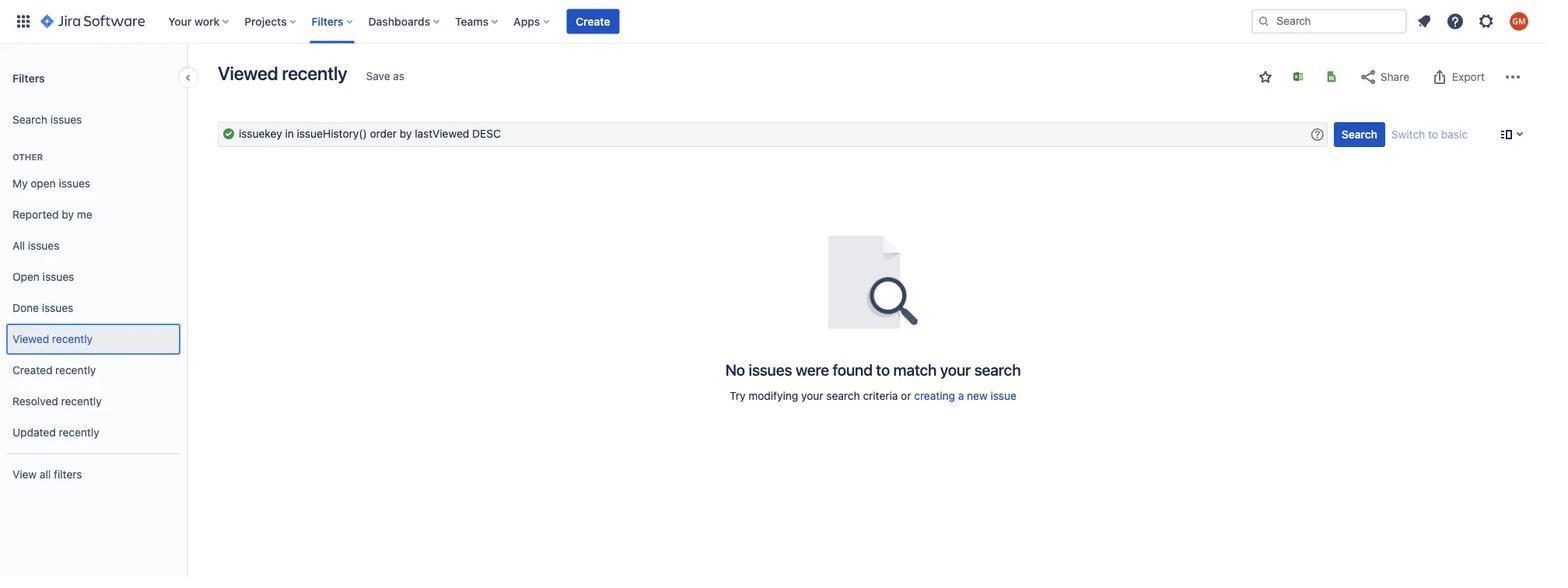 Task type: describe. For each thing, give the bounding box(es) containing it.
switch
[[1392, 128, 1426, 141]]

create button
[[567, 9, 620, 34]]

switch to basic
[[1392, 128, 1469, 141]]

view all filters
[[12, 468, 82, 481]]

updated recently link
[[6, 417, 181, 448]]

a
[[959, 390, 965, 402]]

modifying
[[749, 390, 799, 402]]

recently for resolved recently link
[[61, 395, 102, 408]]

creating a new issue link
[[915, 390, 1017, 402]]

open in microsoft excel image
[[1293, 70, 1305, 83]]

primary element
[[9, 0, 1252, 43]]

small image
[[1260, 71, 1272, 83]]

dashboards button
[[364, 9, 446, 34]]

my open issues link
[[6, 168, 181, 199]]

view all filters link
[[6, 459, 181, 490]]

viewed recently inside other group
[[12, 333, 93, 346]]

export button
[[1423, 65, 1493, 89]]

1 horizontal spatial to
[[1429, 128, 1439, 141]]

were
[[796, 360, 830, 379]]

updated recently
[[12, 426, 99, 439]]

try
[[730, 390, 746, 402]]

viewed recently link
[[6, 324, 181, 355]]

issues for open issues
[[43, 271, 74, 283]]

open in google sheets image
[[1326, 70, 1339, 83]]

search for search
[[1342, 128, 1378, 141]]

dashboards
[[369, 15, 430, 28]]

open issues
[[12, 271, 74, 283]]

0 horizontal spatial search
[[827, 390, 861, 402]]

share link
[[1352, 65, 1418, 89]]

new
[[967, 390, 988, 402]]

save
[[366, 70, 390, 82]]

banner containing your work
[[0, 0, 1548, 44]]

your work
[[168, 15, 220, 28]]

search for search issues
[[12, 113, 47, 126]]

apps button
[[509, 9, 556, 34]]

1 vertical spatial your
[[802, 390, 824, 402]]

or
[[901, 390, 912, 402]]

settings image
[[1478, 12, 1497, 31]]

resolved
[[12, 395, 58, 408]]

done issues link
[[6, 293, 181, 324]]

switch to basic link
[[1392, 128, 1469, 141]]

issues for done issues
[[42, 302, 73, 314]]

open issues link
[[6, 261, 181, 293]]

other
[[12, 152, 43, 162]]

viewed inside other group
[[12, 333, 49, 346]]

work
[[195, 15, 220, 28]]

search issues
[[12, 113, 82, 126]]

apps
[[514, 15, 540, 28]]

issues for no issues were found to match your search
[[749, 360, 793, 379]]

all
[[12, 239, 25, 252]]

open
[[31, 177, 56, 190]]

appswitcher icon image
[[14, 12, 33, 31]]

projects
[[245, 15, 287, 28]]

teams button
[[451, 9, 504, 34]]

Search field
[[1252, 9, 1408, 34]]

resolved recently
[[12, 395, 102, 408]]

teams
[[455, 15, 489, 28]]



Task type: locate. For each thing, give the bounding box(es) containing it.
found
[[833, 360, 873, 379]]

1 horizontal spatial viewed recently
[[218, 62, 347, 84]]

help image
[[1447, 12, 1465, 31]]

recently up created recently
[[52, 333, 93, 346]]

search left switch
[[1342, 128, 1378, 141]]

recently for the updated recently 'link' on the left bottom of page
[[59, 426, 99, 439]]

0 vertical spatial search
[[12, 113, 47, 126]]

your profile and settings image
[[1511, 12, 1529, 31]]

basic
[[1442, 128, 1469, 141]]

filters button
[[307, 9, 359, 34]]

issues inside "link"
[[42, 302, 73, 314]]

notifications image
[[1416, 12, 1434, 31]]

view
[[12, 468, 37, 481]]

0 vertical spatial to
[[1429, 128, 1439, 141]]

done issues
[[12, 302, 73, 314]]

created
[[12, 364, 52, 377]]

share
[[1381, 70, 1410, 83]]

recently inside resolved recently link
[[61, 395, 102, 408]]

recently
[[282, 62, 347, 84], [52, 333, 93, 346], [55, 364, 96, 377], [61, 395, 102, 408], [59, 426, 99, 439]]

export
[[1453, 70, 1486, 83]]

1 horizontal spatial viewed
[[218, 62, 278, 84]]

search up issue at the right of the page
[[975, 360, 1021, 379]]

recently for created recently link on the left bottom of page
[[55, 364, 96, 377]]

recently down resolved recently link
[[59, 426, 99, 439]]

1 vertical spatial search
[[1342, 128, 1378, 141]]

viewed
[[218, 62, 278, 84], [12, 333, 49, 346]]

your down were
[[802, 390, 824, 402]]

viewed recently
[[218, 62, 347, 84], [12, 333, 93, 346]]

filters right projects dropdown button
[[312, 15, 344, 28]]

resolved recently link
[[6, 386, 181, 417]]

0 vertical spatial filters
[[312, 15, 344, 28]]

by
[[62, 208, 74, 221]]

1 horizontal spatial search
[[1342, 128, 1378, 141]]

0 horizontal spatial viewed
[[12, 333, 49, 346]]

viewed recently down projects dropdown button
[[218, 62, 347, 84]]

my
[[12, 177, 28, 190]]

my open issues
[[12, 177, 90, 190]]

1 vertical spatial filters
[[12, 71, 45, 84]]

search up other
[[12, 113, 47, 126]]

create
[[576, 15, 611, 28]]

0 horizontal spatial to
[[877, 360, 890, 379]]

recently inside created recently link
[[55, 364, 96, 377]]

1 vertical spatial search
[[827, 390, 861, 402]]

save as button
[[358, 64, 413, 89]]

filters inside filters "popup button"
[[312, 15, 344, 28]]

0 vertical spatial search
[[975, 360, 1021, 379]]

1 horizontal spatial filters
[[312, 15, 344, 28]]

0 horizontal spatial your
[[802, 390, 824, 402]]

to up criteria
[[877, 360, 890, 379]]

viewed down projects
[[218, 62, 278, 84]]

search
[[12, 113, 47, 126], [1342, 128, 1378, 141]]

recently down viewed recently link
[[55, 364, 96, 377]]

all
[[40, 468, 51, 481]]

None text field
[[218, 122, 1328, 147]]

filters up search issues
[[12, 71, 45, 84]]

no issues were found to match your search
[[726, 360, 1021, 379]]

recently inside viewed recently link
[[52, 333, 93, 346]]

recently for viewed recently link
[[52, 333, 93, 346]]

me
[[77, 208, 92, 221]]

all issues link
[[6, 230, 181, 261]]

filters
[[54, 468, 82, 481]]

0 vertical spatial viewed
[[218, 62, 278, 84]]

issues for search issues
[[50, 113, 82, 126]]

reported by me link
[[6, 199, 181, 230]]

0 vertical spatial viewed recently
[[218, 62, 347, 84]]

to
[[1429, 128, 1439, 141], [877, 360, 890, 379]]

0 horizontal spatial filters
[[12, 71, 45, 84]]

creating
[[915, 390, 956, 402]]

created recently
[[12, 364, 96, 377]]

all issues
[[12, 239, 59, 252]]

done
[[12, 302, 39, 314]]

your
[[941, 360, 971, 379], [802, 390, 824, 402]]

reported
[[12, 208, 59, 221]]

search image
[[1258, 15, 1271, 28]]

save as
[[366, 70, 405, 82]]

filters
[[312, 15, 344, 28], [12, 71, 45, 84]]

criteria
[[863, 390, 898, 402]]

issues inside 'link'
[[43, 271, 74, 283]]

issues
[[50, 113, 82, 126], [59, 177, 90, 190], [28, 239, 59, 252], [43, 271, 74, 283], [42, 302, 73, 314], [749, 360, 793, 379]]

issues for all issues
[[28, 239, 59, 252]]

open
[[12, 271, 40, 283]]

search button
[[1335, 122, 1386, 147]]

banner
[[0, 0, 1548, 44]]

1 horizontal spatial search
[[975, 360, 1021, 379]]

0 vertical spatial your
[[941, 360, 971, 379]]

jira software image
[[40, 12, 145, 31], [40, 12, 145, 31]]

search
[[975, 360, 1021, 379], [827, 390, 861, 402]]

try modifying your search criteria or creating a new issue
[[730, 390, 1017, 402]]

issue
[[991, 390, 1017, 402]]

updated
[[12, 426, 56, 439]]

created recently link
[[6, 355, 181, 386]]

viewed recently up created recently
[[12, 333, 93, 346]]

1 vertical spatial viewed recently
[[12, 333, 93, 346]]

your work button
[[164, 9, 235, 34]]

viewed up 'created'
[[12, 333, 49, 346]]

match
[[894, 360, 937, 379]]

recently inside the updated recently 'link'
[[59, 426, 99, 439]]

1 vertical spatial viewed
[[12, 333, 49, 346]]

search down the "found"
[[827, 390, 861, 402]]

as
[[393, 70, 405, 82]]

your
[[168, 15, 192, 28]]

1 horizontal spatial your
[[941, 360, 971, 379]]

search inside button
[[1342, 128, 1378, 141]]

recently down filters "popup button"
[[282, 62, 347, 84]]

no
[[726, 360, 746, 379]]

1 vertical spatial to
[[877, 360, 890, 379]]

other group
[[6, 135, 181, 453]]

to left basic
[[1429, 128, 1439, 141]]

0 horizontal spatial viewed recently
[[12, 333, 93, 346]]

recently down created recently link on the left bottom of page
[[61, 395, 102, 408]]

projects button
[[240, 9, 302, 34]]

your up a
[[941, 360, 971, 379]]

search issues link
[[6, 104, 181, 135]]

0 horizontal spatial search
[[12, 113, 47, 126]]

reported by me
[[12, 208, 92, 221]]



Task type: vqa. For each thing, say whether or not it's contained in the screenshot.
Done issues
yes



